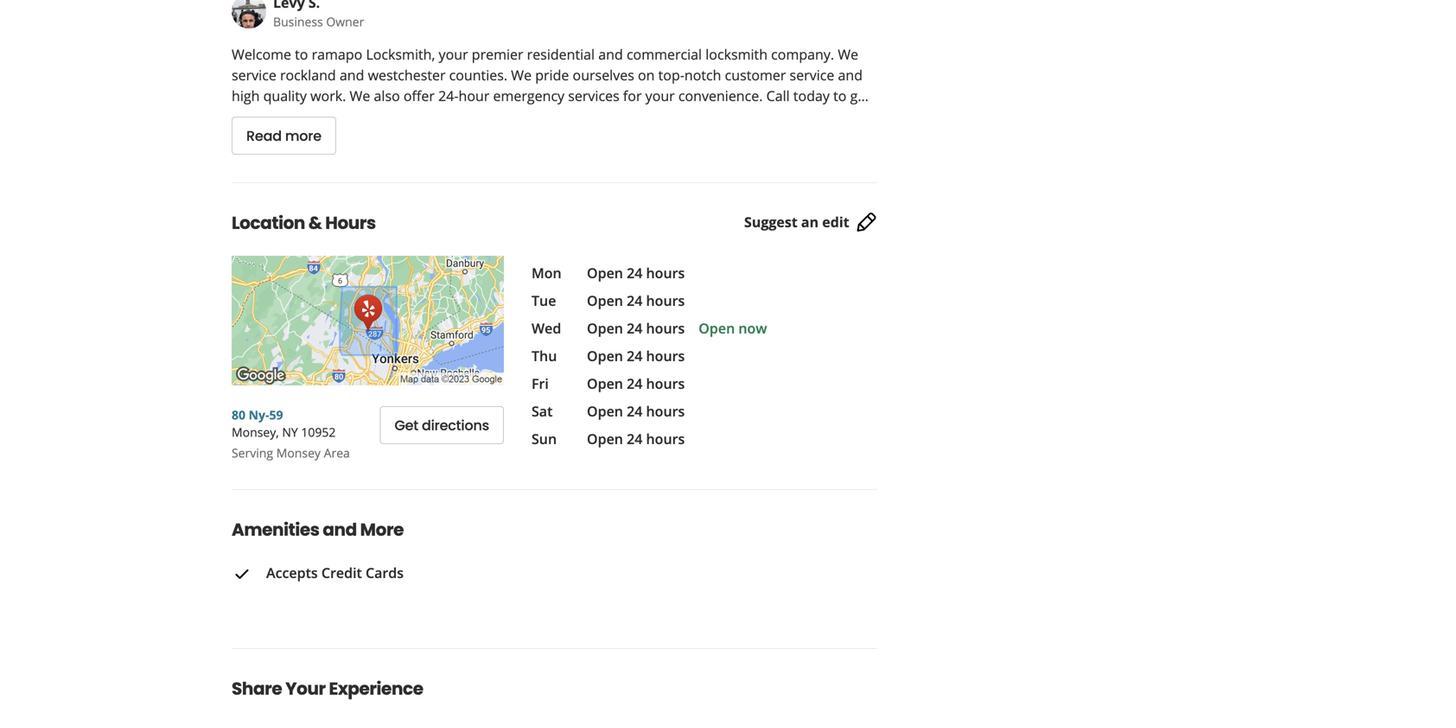 Task type: vqa. For each thing, say whether or not it's contained in the screenshot.
Sat
yes



Task type: describe. For each thing, give the bounding box(es) containing it.
customer
[[725, 66, 786, 84]]

open for sun
[[587, 430, 623, 448]]

read more
[[246, 126, 322, 146]]

sat
[[532, 402, 553, 421]]

convenience.
[[679, 86, 763, 105]]

serving
[[232, 445, 273, 461]]

24 for sat
[[627, 402, 643, 421]]

open for wed
[[587, 319, 623, 338]]

…
[[858, 86, 869, 105]]

directions
[[422, 416, 489, 435]]

more
[[360, 518, 404, 542]]

mon
[[532, 264, 562, 282]]

now
[[739, 319, 767, 338]]

suggest an edit link
[[744, 212, 877, 233]]

amenities and more element
[[204, 489, 884, 621]]

and up ourselves
[[599, 45, 623, 64]]

emergency
[[493, 86, 565, 105]]

24 for sun
[[627, 430, 643, 448]]

get
[[395, 416, 418, 435]]

hours for sat
[[646, 402, 685, 421]]

open for fri
[[587, 374, 623, 393]]

80
[[232, 407, 246, 423]]

today
[[794, 86, 830, 105]]

suggest
[[744, 213, 798, 231]]

area
[[324, 445, 350, 461]]

80 ny-59 link
[[232, 407, 283, 423]]

notch
[[685, 66, 721, 84]]

wed
[[532, 319, 561, 338]]

business
[[273, 13, 323, 30]]

counties.
[[449, 66, 508, 84]]

24 for mon
[[627, 264, 643, 282]]

tue
[[532, 291, 556, 310]]

locksmith,
[[366, 45, 435, 64]]

get directions link
[[380, 406, 504, 444]]

24 for tue
[[627, 291, 643, 310]]

open for thu
[[587, 347, 623, 365]]

hours for mon
[[646, 264, 685, 282]]

24 pencil v2 image
[[857, 212, 877, 233]]

get directions
[[395, 416, 489, 435]]

open for mon
[[587, 264, 623, 282]]

work.
[[310, 86, 346, 105]]

ny
[[282, 424, 298, 441]]

monsey,
[[232, 424, 279, 441]]

accepts credit cards
[[266, 564, 404, 582]]

24 for thu
[[627, 347, 643, 365]]

premier
[[472, 45, 524, 64]]

24-
[[438, 86, 459, 105]]

1 vertical spatial to
[[834, 86, 847, 105]]

0 horizontal spatial to
[[295, 45, 308, 64]]

&
[[309, 211, 322, 235]]

locksmith
[[706, 45, 768, 64]]

hours for tue
[[646, 291, 685, 310]]

rockland
[[280, 66, 336, 84]]

experience
[[329, 677, 423, 701]]

pride
[[535, 66, 569, 84]]

and up g
[[838, 66, 863, 84]]

residential
[[527, 45, 595, 64]]

top-
[[658, 66, 685, 84]]

services
[[568, 86, 620, 105]]

24 for wed
[[627, 319, 643, 338]]

westchester
[[368, 66, 446, 84]]

open left now
[[699, 319, 735, 338]]

24 for fri
[[627, 374, 643, 393]]

1 service from the left
[[232, 66, 276, 84]]

credit
[[321, 564, 362, 582]]

amenities
[[232, 518, 319, 542]]

open now
[[699, 319, 767, 338]]

read
[[246, 126, 282, 146]]

0 horizontal spatial we
[[350, 86, 370, 105]]

ny-
[[249, 407, 269, 423]]



Task type: locate. For each thing, give the bounding box(es) containing it.
hours for sun
[[646, 430, 685, 448]]

1 vertical spatial your
[[646, 86, 675, 105]]

24
[[627, 264, 643, 282], [627, 291, 643, 310], [627, 319, 643, 338], [627, 347, 643, 365], [627, 374, 643, 393], [627, 402, 643, 421], [627, 430, 643, 448]]

24 checkmark v2 image
[[232, 564, 252, 585]]

4 hours from the top
[[646, 347, 685, 365]]

service down welcome
[[232, 66, 276, 84]]

service up today
[[790, 66, 835, 84]]

sun
[[532, 430, 557, 448]]

10952
[[301, 424, 336, 441]]

edit
[[822, 213, 850, 231]]

welcome
[[232, 45, 291, 64]]

read more button
[[232, 117, 336, 155]]

amenities and more
[[232, 518, 404, 542]]

commercial
[[627, 45, 702, 64]]

2 24 from the top
[[627, 291, 643, 310]]

to left g
[[834, 86, 847, 105]]

suggest an edit
[[744, 213, 850, 231]]

0 vertical spatial to
[[295, 45, 308, 64]]

and
[[599, 45, 623, 64], [340, 66, 364, 84], [838, 66, 863, 84], [323, 518, 357, 542]]

and down ramapo
[[340, 66, 364, 84]]

1 horizontal spatial we
[[511, 66, 532, 84]]

also
[[374, 86, 400, 105]]

2 hours from the top
[[646, 291, 685, 310]]

hours for wed
[[646, 319, 685, 338]]

7 hours from the top
[[646, 430, 685, 448]]

open right thu
[[587, 347, 623, 365]]

service
[[232, 66, 276, 84], [790, 66, 835, 84]]

1 vertical spatial we
[[511, 66, 532, 84]]

offer
[[404, 86, 435, 105]]

open 24 hours for sat
[[587, 402, 685, 421]]

call
[[767, 86, 790, 105]]

more
[[285, 126, 322, 146]]

to up rockland
[[295, 45, 308, 64]]

cards
[[366, 564, 404, 582]]

open 24 hours for tue
[[587, 291, 685, 310]]

owner
[[326, 13, 364, 30]]

2 horizontal spatial we
[[838, 45, 859, 64]]

open 24 hours
[[587, 264, 685, 282], [587, 291, 685, 310], [587, 319, 685, 338], [587, 347, 685, 365], [587, 374, 685, 393], [587, 402, 685, 421], [587, 430, 685, 448]]

open right sun
[[587, 430, 623, 448]]

we
[[838, 45, 859, 64], [511, 66, 532, 84], [350, 86, 370, 105]]

share
[[232, 677, 282, 701]]

we up g
[[838, 45, 859, 64]]

1 horizontal spatial service
[[790, 66, 835, 84]]

ourselves
[[573, 66, 634, 84]]

5 24 from the top
[[627, 374, 643, 393]]

g
[[850, 86, 858, 105]]

accepts
[[266, 564, 318, 582]]

7 24 from the top
[[627, 430, 643, 448]]

and inside "element"
[[323, 518, 357, 542]]

0 horizontal spatial your
[[439, 45, 468, 64]]

open right the mon
[[587, 264, 623, 282]]

monsey
[[276, 445, 321, 461]]

an
[[801, 213, 819, 231]]

hours
[[325, 211, 376, 235]]

1 24 from the top
[[627, 264, 643, 282]]

your
[[439, 45, 468, 64], [646, 86, 675, 105]]

quality
[[263, 86, 307, 105]]

open right wed
[[587, 319, 623, 338]]

5 hours from the top
[[646, 374, 685, 393]]

company.
[[771, 45, 834, 64]]

7 open 24 hours from the top
[[587, 430, 685, 448]]

5 open 24 hours from the top
[[587, 374, 685, 393]]

6 hours from the top
[[646, 402, 685, 421]]

we left also
[[350, 86, 370, 105]]

photo of levy s. image
[[232, 0, 266, 29]]

2 open 24 hours from the top
[[587, 291, 685, 310]]

open 24 hours for wed
[[587, 319, 685, 338]]

and left more
[[323, 518, 357, 542]]

59
[[269, 407, 283, 423]]

ramapo
[[312, 45, 363, 64]]

open right fri
[[587, 374, 623, 393]]

3 hours from the top
[[646, 319, 685, 338]]

open 24 hours for thu
[[587, 347, 685, 365]]

your up counties.
[[439, 45, 468, 64]]

3 24 from the top
[[627, 319, 643, 338]]

80 ny-59 monsey, ny 10952 serving monsey area
[[232, 407, 350, 461]]

hours
[[646, 264, 685, 282], [646, 291, 685, 310], [646, 319, 685, 338], [646, 347, 685, 365], [646, 374, 685, 393], [646, 402, 685, 421], [646, 430, 685, 448]]

open for sat
[[587, 402, 623, 421]]

on
[[638, 66, 655, 84]]

your
[[285, 677, 326, 701]]

1 horizontal spatial to
[[834, 86, 847, 105]]

6 24 from the top
[[627, 402, 643, 421]]

we up emergency
[[511, 66, 532, 84]]

6 open 24 hours from the top
[[587, 402, 685, 421]]

3 open 24 hours from the top
[[587, 319, 685, 338]]

thu
[[532, 347, 557, 365]]

0 vertical spatial we
[[838, 45, 859, 64]]

open 24 hours for fri
[[587, 374, 685, 393]]

4 24 from the top
[[627, 347, 643, 365]]

location & hours
[[232, 211, 376, 235]]

hours for thu
[[646, 347, 685, 365]]

open right tue
[[587, 291, 623, 310]]

location
[[232, 211, 305, 235]]

for
[[623, 86, 642, 105]]

1 hours from the top
[[646, 264, 685, 282]]

hours for fri
[[646, 374, 685, 393]]

1 open 24 hours from the top
[[587, 264, 685, 282]]

open right sat
[[587, 402, 623, 421]]

to
[[295, 45, 308, 64], [834, 86, 847, 105]]

high
[[232, 86, 260, 105]]

4 open 24 hours from the top
[[587, 347, 685, 365]]

open
[[587, 264, 623, 282], [587, 291, 623, 310], [587, 319, 623, 338], [699, 319, 735, 338], [587, 347, 623, 365], [587, 374, 623, 393], [587, 402, 623, 421], [587, 430, 623, 448]]

your down the top-
[[646, 86, 675, 105]]

hour
[[459, 86, 490, 105]]

2 service from the left
[[790, 66, 835, 84]]

location & hours element
[[204, 182, 905, 462]]

0 horizontal spatial service
[[232, 66, 276, 84]]

1 horizontal spatial your
[[646, 86, 675, 105]]

map image
[[232, 256, 504, 386]]

open 24 hours for sun
[[587, 430, 685, 448]]

business owner
[[273, 13, 364, 30]]

open for tue
[[587, 291, 623, 310]]

2 vertical spatial we
[[350, 86, 370, 105]]

welcome to ramapo locksmith, your premier residential and commercial locksmith company. we service rockland and westchester counties. we pride ourselves on top-notch customer service and high quality work. we also offer 24-hour emergency services for your convenience. call today to g …
[[232, 45, 869, 105]]

fri
[[532, 374, 549, 393]]

0 vertical spatial your
[[439, 45, 468, 64]]

open 24 hours for mon
[[587, 264, 685, 282]]

share your experience
[[232, 677, 423, 701]]



